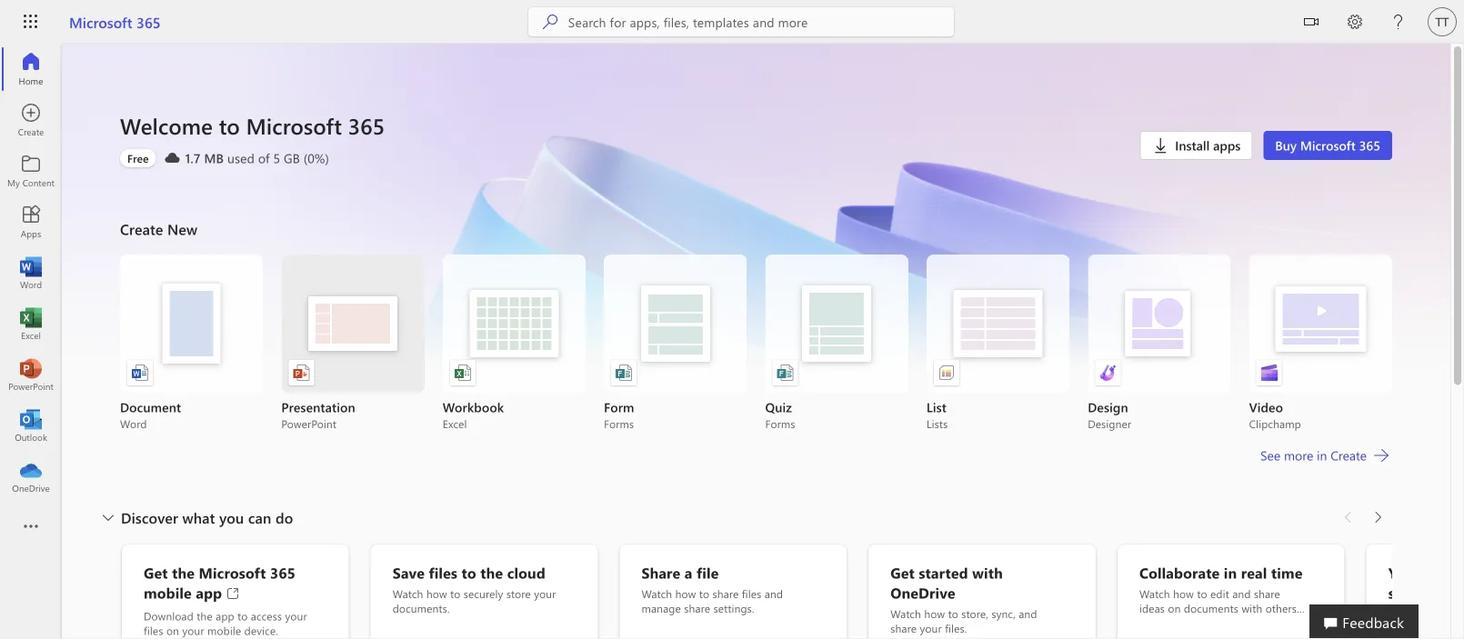 Task type: vqa. For each thing, say whether or not it's contained in the screenshot.


Task type: describe. For each thing, give the bounding box(es) containing it.
presentation
[[281, 399, 355, 416]]

time
[[1271, 563, 1303, 583]]

to left securely
[[450, 587, 461, 601]]

list lists
[[927, 399, 948, 431]]

with inside get started with onedrive watch how to store, sync, and share your files.
[[972, 563, 1003, 583]]

same
[[1171, 616, 1197, 630]]

word
[[120, 417, 147, 431]]

to up securely
[[462, 563, 476, 583]]

365 inside banner
[[136, 12, 161, 31]]

to inside share a file watch how to share files and manage share settings.
[[699, 587, 710, 601]]

install
[[1175, 137, 1210, 154]]

discover
[[121, 508, 178, 527]]

get started with onedrive watch how to store, sync, and share your files.
[[891, 563, 1037, 636]]

mobile inside download the app to access your files on your mobile device.
[[207, 623, 241, 638]]

share inside collaborate in real time watch how to edit and share ideas on documents with others at the same time.
[[1254, 587, 1280, 601]]

mb
[[204, 150, 224, 166]]

on inside download the app to access your files on your mobile device.
[[166, 623, 179, 638]]

 button
[[1290, 0, 1333, 47]]

new quiz image
[[776, 364, 794, 382]]

store,
[[962, 607, 989, 621]]

more
[[1284, 447, 1314, 464]]

install apps button
[[1140, 131, 1253, 160]]

tt
[[1436, 15, 1449, 29]]

save
[[393, 563, 425, 583]]

share a file watch how to share files and manage share settings.
[[642, 563, 783, 616]]

file
[[697, 563, 719, 583]]

learn
[[1389, 609, 1415, 623]]

free
[[127, 151, 149, 166]]

what
[[182, 508, 215, 527]]

and for real
[[1233, 587, 1251, 601]]

onedrive image
[[22, 467, 40, 486]]

1 horizontal spatial create
[[1331, 447, 1367, 464]]

(0%)
[[304, 150, 329, 166]]

lists list image
[[938, 364, 956, 382]]

my content image
[[22, 162, 40, 180]]


[[1304, 15, 1319, 29]]

edit
[[1211, 587, 1229, 601]]

forms for quiz
[[765, 417, 795, 431]]

see more in create link
[[1259, 445, 1392, 467]]

your
[[1389, 563, 1420, 583]]

how inside your all-in- learn how to ed
[[1419, 609, 1439, 623]]

mobile inside get the microsoft 365 mobile app
[[144, 583, 192, 603]]

settings.
[[714, 601, 755, 616]]

discover what you can do
[[121, 508, 293, 527]]

presentation powerpoint
[[281, 399, 355, 431]]

the inside download the app to access your files on your mobile device.
[[197, 609, 213, 623]]

word image
[[22, 264, 40, 282]]

cloud
[[507, 563, 546, 583]]

excel image
[[22, 315, 40, 333]]

designer
[[1088, 417, 1132, 431]]

this account doesn't have a microsoft 365 subscription. click to view your benefits. tooltip
[[120, 149, 156, 167]]

how inside the "save files to the cloud watch how to securely store your documents."
[[426, 587, 447, 601]]

used
[[227, 150, 255, 166]]

tt button
[[1421, 0, 1464, 44]]

share right manage
[[684, 601, 710, 616]]

see
[[1261, 447, 1281, 464]]

app inside download the app to access your files on your mobile device.
[[216, 609, 234, 623]]

buy microsoft 365 button
[[1264, 131, 1392, 160]]

apps image
[[22, 213, 40, 231]]

1.7
[[185, 150, 201, 166]]

microsoft 365
[[69, 12, 161, 31]]

get the microsoft 365 mobile app
[[144, 563, 296, 603]]

1.7 mb used of 5 gb (0%)
[[185, 150, 329, 166]]

files.
[[945, 621, 967, 636]]

download
[[144, 609, 194, 623]]

to up used
[[219, 111, 240, 140]]

with inside collaborate in real time watch how to edit and share ideas on documents with others at the same time.
[[1242, 601, 1263, 616]]

started
[[919, 563, 968, 583]]

do
[[276, 508, 293, 527]]

to inside download the app to access your files on your mobile device.
[[237, 609, 248, 623]]

at
[[1140, 616, 1149, 630]]

next image
[[1369, 503, 1387, 532]]

clipchamp video image
[[1260, 364, 1278, 382]]

your right access
[[285, 609, 307, 623]]

feedback
[[1343, 612, 1404, 632]]

a
[[685, 563, 693, 583]]

quiz
[[765, 399, 792, 416]]

share down file
[[713, 587, 739, 601]]

word document image
[[131, 364, 149, 382]]

share
[[642, 563, 681, 583]]

forms for form
[[604, 417, 634, 431]]

list
[[927, 399, 947, 416]]

design designer
[[1088, 399, 1132, 431]]

can
[[248, 508, 271, 527]]

powerpoint
[[281, 417, 337, 431]]

welcome to microsoft 365
[[120, 111, 385, 140]]

microsoft 365 banner
[[0, 0, 1464, 47]]

real
[[1241, 563, 1267, 583]]

365 inside get the microsoft 365 mobile app
[[270, 563, 296, 583]]

how inside share a file watch how to share files and manage share settings.
[[675, 587, 696, 601]]

buy
[[1275, 137, 1297, 154]]

how inside get started with onedrive watch how to store, sync, and share your files.
[[924, 607, 945, 621]]



Task type: locate. For each thing, give the bounding box(es) containing it.
forms
[[604, 417, 634, 431], [765, 417, 795, 431]]

to left edit
[[1197, 587, 1207, 601]]

time.
[[1200, 616, 1224, 630]]

get up download
[[144, 563, 168, 583]]

designer design image
[[1099, 364, 1117, 382], [1099, 364, 1117, 382]]

watch down share
[[642, 587, 672, 601]]

watch inside collaborate in real time watch how to edit and share ideas on documents with others at the same time.
[[1140, 587, 1170, 601]]

and right "settings."
[[765, 587, 783, 601]]

in-
[[1447, 563, 1464, 583]]

view more apps image
[[22, 518, 40, 537]]

how
[[426, 587, 447, 601], [675, 587, 696, 601], [1173, 587, 1194, 601], [924, 607, 945, 621], [1419, 609, 1439, 623]]

design
[[1088, 399, 1128, 416]]

quiz forms
[[765, 399, 795, 431]]

0 vertical spatial app
[[196, 583, 222, 603]]

1 horizontal spatial with
[[1242, 601, 1263, 616]]

and inside get started with onedrive watch how to store, sync, and share your files.
[[1019, 607, 1037, 621]]

watch down save
[[393, 587, 423, 601]]

1 horizontal spatial on
[[1168, 601, 1181, 616]]

files inside the "save files to the cloud watch how to securely store your documents."
[[429, 563, 458, 583]]

1 vertical spatial app
[[216, 609, 234, 623]]

create new element
[[120, 215, 1392, 503]]

0 horizontal spatial get
[[144, 563, 168, 583]]

others
[[1266, 601, 1297, 616]]

1 vertical spatial create
[[1331, 447, 1367, 464]]

0 vertical spatial files
[[429, 563, 458, 583]]

0 horizontal spatial on
[[166, 623, 179, 638]]

list containing document
[[120, 255, 1392, 431]]

0 vertical spatial with
[[972, 563, 1003, 583]]

to left store,
[[948, 607, 958, 621]]

365 inside button
[[1359, 137, 1381, 154]]

1 horizontal spatial forms
[[765, 417, 795, 431]]

in up edit
[[1224, 563, 1237, 583]]

get for get the microsoft 365 mobile app
[[144, 563, 168, 583]]

form forms
[[604, 399, 634, 431]]

and inside collaborate in real time watch how to edit and share ideas on documents with others at the same time.
[[1233, 587, 1251, 601]]

share down real
[[1254, 587, 1280, 601]]

1 vertical spatial files
[[742, 587, 762, 601]]

collaborate
[[1140, 563, 1220, 583]]

Search box. Suggestions appear as you type. search field
[[568, 7, 954, 36]]

to
[[219, 111, 240, 140], [462, 563, 476, 583], [450, 587, 461, 601], [699, 587, 710, 601], [1197, 587, 1207, 601], [948, 607, 958, 621], [237, 609, 248, 623], [1442, 609, 1453, 623]]

feedback button
[[1310, 605, 1419, 639]]

home image
[[22, 60, 40, 78]]

the inside get the microsoft 365 mobile app
[[172, 563, 195, 583]]

navigation
[[0, 44, 62, 502]]

collaborate in real time watch how to edit and share ideas on documents with others at the same time.
[[1140, 563, 1303, 630]]

share
[[713, 587, 739, 601], [1254, 587, 1280, 601], [684, 601, 710, 616], [891, 621, 917, 636]]

365
[[136, 12, 161, 31], [348, 111, 385, 140], [1359, 137, 1381, 154], [270, 563, 296, 583]]

your all-in- learn how to ed
[[1389, 563, 1464, 638]]

manage
[[642, 601, 681, 616]]

mobile up download
[[144, 583, 192, 603]]

of
[[258, 150, 270, 166]]

ideas
[[1140, 601, 1165, 616]]

to left access
[[237, 609, 248, 623]]

forms survey image
[[615, 364, 633, 382]]

1 horizontal spatial in
[[1317, 447, 1327, 464]]

the up securely
[[480, 563, 503, 583]]

watch inside get started with onedrive watch how to store, sync, and share your files.
[[891, 607, 921, 621]]

document word
[[120, 399, 181, 431]]

and inside share a file watch how to share files and manage share settings.
[[765, 587, 783, 601]]

buy microsoft 365
[[1275, 137, 1381, 154]]

microsoft
[[69, 12, 132, 31], [246, 111, 342, 140], [1300, 137, 1356, 154], [199, 563, 266, 583]]

get inside get the microsoft 365 mobile app
[[144, 563, 168, 583]]

1 get from the left
[[144, 563, 168, 583]]

create right more
[[1331, 447, 1367, 464]]

0 horizontal spatial in
[[1224, 563, 1237, 583]]

store
[[506, 587, 531, 601]]

clipchamp
[[1249, 417, 1301, 431]]

onedrive
[[891, 583, 956, 603]]

2 vertical spatial files
[[144, 623, 163, 638]]

watch down onedrive
[[891, 607, 921, 621]]

0 horizontal spatial and
[[765, 587, 783, 601]]

with left "others"
[[1242, 601, 1263, 616]]

forms down form
[[604, 417, 634, 431]]

how down the collaborate
[[1173, 587, 1194, 601]]

video
[[1249, 399, 1283, 416]]

in inside create new element
[[1317, 447, 1327, 464]]

0 horizontal spatial with
[[972, 563, 1003, 583]]

1 vertical spatial mobile
[[207, 623, 241, 638]]

see more in create
[[1261, 447, 1367, 464]]

0 vertical spatial on
[[1168, 601, 1181, 616]]

mobile
[[144, 583, 192, 603], [207, 623, 241, 638]]

0 horizontal spatial forms
[[604, 417, 634, 431]]

get inside get started with onedrive watch how to store, sync, and share your files.
[[891, 563, 915, 583]]

watch inside the "save files to the cloud watch how to securely store your documents."
[[393, 587, 423, 601]]

0 vertical spatial mobile
[[144, 583, 192, 603]]

install apps
[[1175, 137, 1241, 154]]

1 vertical spatial with
[[1242, 601, 1263, 616]]

in inside collaborate in real time watch how to edit and share ideas on documents with others at the same time.
[[1224, 563, 1237, 583]]

documents
[[1184, 601, 1239, 616]]

create new
[[120, 219, 198, 239]]

with
[[972, 563, 1003, 583], [1242, 601, 1263, 616]]

sync,
[[992, 607, 1016, 621]]

app inside get the microsoft 365 mobile app
[[196, 583, 222, 603]]

on right ideas
[[1168, 601, 1181, 616]]

workbook excel
[[443, 399, 504, 431]]

your down get the microsoft 365 mobile app
[[182, 623, 204, 638]]

the right at
[[1152, 616, 1168, 630]]

5
[[273, 150, 280, 166]]

watch inside share a file watch how to share files and manage share settings.
[[642, 587, 672, 601]]

access
[[251, 609, 282, 623]]

0 horizontal spatial mobile
[[144, 583, 192, 603]]

to inside get started with onedrive watch how to store, sync, and share your files.
[[948, 607, 958, 621]]

and right edit
[[1233, 587, 1251, 601]]

0 horizontal spatial create
[[120, 219, 163, 239]]

save files to the cloud watch how to securely store your documents.
[[393, 563, 556, 616]]

1 horizontal spatial get
[[891, 563, 915, 583]]

mobile left device.
[[207, 623, 241, 638]]

excel workbook image
[[454, 364, 472, 382]]

documents.
[[393, 601, 450, 616]]

files inside download the app to access your files on your mobile device.
[[144, 623, 163, 638]]

video clipchamp
[[1249, 399, 1301, 431]]

powerpoint image
[[22, 366, 40, 384]]

lists
[[927, 417, 948, 431]]

create image
[[22, 111, 40, 129]]

your
[[534, 587, 556, 601], [285, 609, 307, 623], [920, 621, 942, 636], [182, 623, 204, 638]]

files inside share a file watch how to share files and manage share settings.
[[742, 587, 762, 601]]

on
[[1168, 601, 1181, 616], [166, 623, 179, 638]]

gb
[[284, 150, 300, 166]]

and right sync,
[[1019, 607, 1037, 621]]

1 horizontal spatial files
[[429, 563, 458, 583]]

new
[[167, 219, 198, 239]]

share down onedrive
[[891, 621, 917, 636]]

microsoft inside get the microsoft 365 mobile app
[[199, 563, 266, 583]]

the up download
[[172, 563, 195, 583]]

the inside collaborate in real time watch how to edit and share ideas on documents with others at the same time.
[[1152, 616, 1168, 630]]

device.
[[244, 623, 278, 638]]

1 vertical spatial on
[[166, 623, 179, 638]]

on inside collaborate in real time watch how to edit and share ideas on documents with others at the same time.
[[1168, 601, 1181, 616]]

0 horizontal spatial files
[[144, 623, 163, 638]]

how inside collaborate in real time watch how to edit and share ideas on documents with others at the same time.
[[1173, 587, 1194, 601]]

powerpoint presentation image
[[292, 364, 310, 382]]

to left ed
[[1442, 609, 1453, 623]]

and for file
[[765, 587, 783, 601]]

securely
[[464, 587, 503, 601]]

download the app to access your files on your mobile device.
[[144, 609, 307, 638]]

and
[[765, 587, 783, 601], [1233, 587, 1251, 601], [1019, 607, 1037, 621]]

excel
[[443, 417, 467, 431]]

discover what you can do button
[[95, 503, 297, 532]]

your left files.
[[920, 621, 942, 636]]

app up download the app to access your files on your mobile device.
[[196, 583, 222, 603]]

to inside collaborate in real time watch how to edit and share ideas on documents with others at the same time.
[[1197, 587, 1207, 601]]

files
[[429, 563, 458, 583], [742, 587, 762, 601], [144, 623, 163, 638]]

2 horizontal spatial and
[[1233, 587, 1251, 601]]

the inside the "save files to the cloud watch how to securely store your documents."
[[480, 563, 503, 583]]

2 get from the left
[[891, 563, 915, 583]]

with up store,
[[972, 563, 1003, 583]]

how right learn
[[1419, 609, 1439, 623]]

you
[[219, 508, 244, 527]]

watch up at
[[1140, 587, 1170, 601]]

get
[[144, 563, 168, 583], [891, 563, 915, 583]]

outlook image
[[22, 417, 40, 435]]

get for get started with onedrive watch how to store, sync, and share your files.
[[891, 563, 915, 583]]

how left securely
[[426, 587, 447, 601]]

how down "a"
[[675, 587, 696, 601]]

1 forms from the left
[[604, 417, 634, 431]]

in right more
[[1317, 447, 1327, 464]]

apps
[[1213, 137, 1241, 154]]

your inside get started with onedrive watch how to store, sync, and share your files.
[[920, 621, 942, 636]]

your inside the "save files to the cloud watch how to securely store your documents."
[[534, 587, 556, 601]]

create
[[120, 219, 163, 239], [1331, 447, 1367, 464]]

list
[[120, 255, 1392, 431]]

1 horizontal spatial and
[[1019, 607, 1037, 621]]

the right download
[[197, 609, 213, 623]]

on down get the microsoft 365 mobile app
[[166, 623, 179, 638]]

forms inside form forms
[[604, 417, 634, 431]]

app
[[196, 583, 222, 603], [216, 609, 234, 623]]

form
[[604, 399, 634, 416]]

get up onedrive
[[891, 563, 915, 583]]

watch
[[393, 587, 423, 601], [642, 587, 672, 601], [1140, 587, 1170, 601], [891, 607, 921, 621]]

1 vertical spatial in
[[1224, 563, 1237, 583]]

microsoft inside buy microsoft 365 button
[[1300, 137, 1356, 154]]

ed
[[1456, 609, 1464, 623]]

all-
[[1424, 563, 1447, 583]]

workbook
[[443, 399, 504, 416]]

welcome
[[120, 111, 213, 140]]

share inside get started with onedrive watch how to store, sync, and share your files.
[[891, 621, 917, 636]]

app down get the microsoft 365 mobile app
[[216, 609, 234, 623]]

1 horizontal spatial mobile
[[207, 623, 241, 638]]

your right store
[[534, 587, 556, 601]]

the
[[172, 563, 195, 583], [480, 563, 503, 583], [197, 609, 213, 623], [1152, 616, 1168, 630]]

to inside your all-in- learn how to ed
[[1442, 609, 1453, 623]]

how down onedrive
[[924, 607, 945, 621]]

0 vertical spatial in
[[1317, 447, 1327, 464]]

to down file
[[699, 587, 710, 601]]

in
[[1317, 447, 1327, 464], [1224, 563, 1237, 583]]

forms down "quiz"
[[765, 417, 795, 431]]

microsoft inside microsoft 365 banner
[[69, 12, 132, 31]]

2 forms from the left
[[765, 417, 795, 431]]

create left new at the top left of the page
[[120, 219, 163, 239]]

0 vertical spatial create
[[120, 219, 163, 239]]

2 horizontal spatial files
[[742, 587, 762, 601]]

None search field
[[528, 7, 954, 36]]

document
[[120, 399, 181, 416]]



